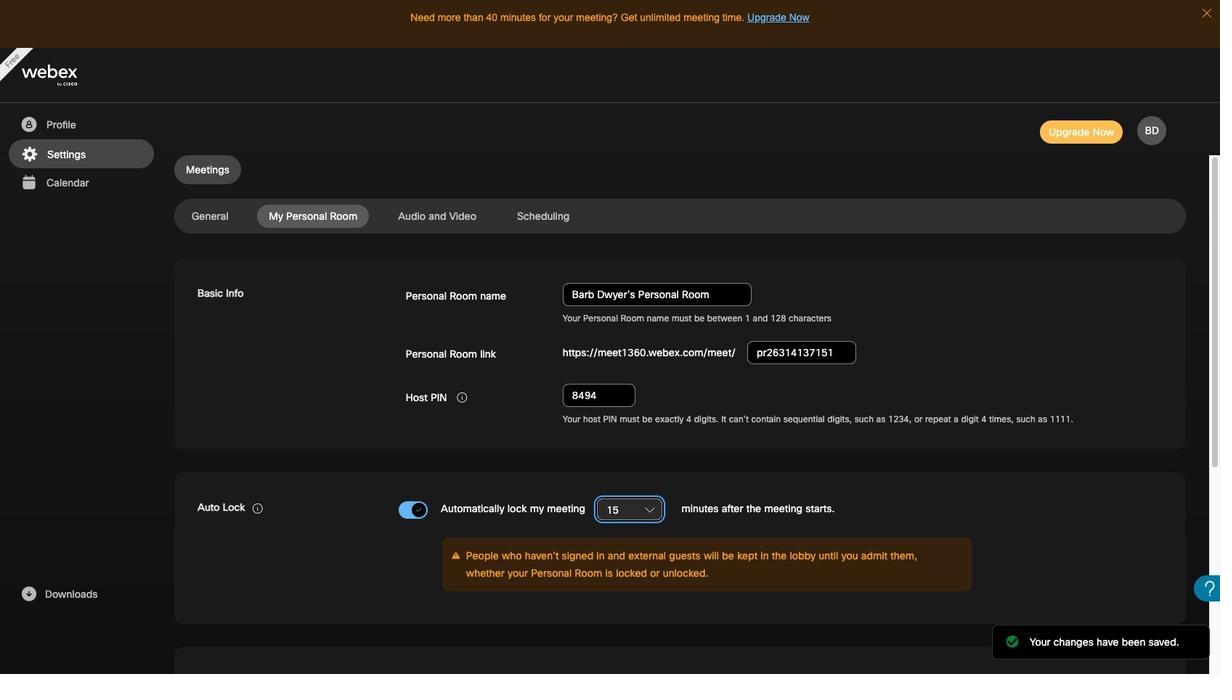Task type: describe. For each thing, give the bounding box(es) containing it.
cisco webex image
[[22, 65, 109, 87]]

mds check_bold image
[[415, 506, 423, 516]]

mds check circle badge_filled image
[[1005, 635, 1020, 649]]

mds content download_filled image
[[20, 586, 38, 604]]



Task type: vqa. For each thing, say whether or not it's contained in the screenshot.
MDS PEOPLE CIRCLE_FILLED image
yes



Task type: locate. For each thing, give the bounding box(es) containing it.
2 tab list from the top
[[174, 205, 1186, 228]]

None text field
[[563, 283, 752, 307], [563, 385, 636, 408], [563, 283, 752, 307], [563, 385, 636, 408]]

mds settings_filled image
[[20, 146, 39, 163]]

0 vertical spatial tab list
[[174, 155, 1186, 185]]

alert
[[563, 314, 1163, 325]]

mds people circle_filled image
[[20, 116, 38, 134]]

1 vertical spatial tab list
[[174, 205, 1186, 228]]

mds meetings_filled image
[[20, 174, 38, 192]]

banner
[[0, 48, 1220, 103]]

None text field
[[747, 341, 856, 365]]

tab list
[[174, 155, 1186, 185], [174, 205, 1186, 228]]

1 tab list from the top
[[174, 155, 1186, 185]]



